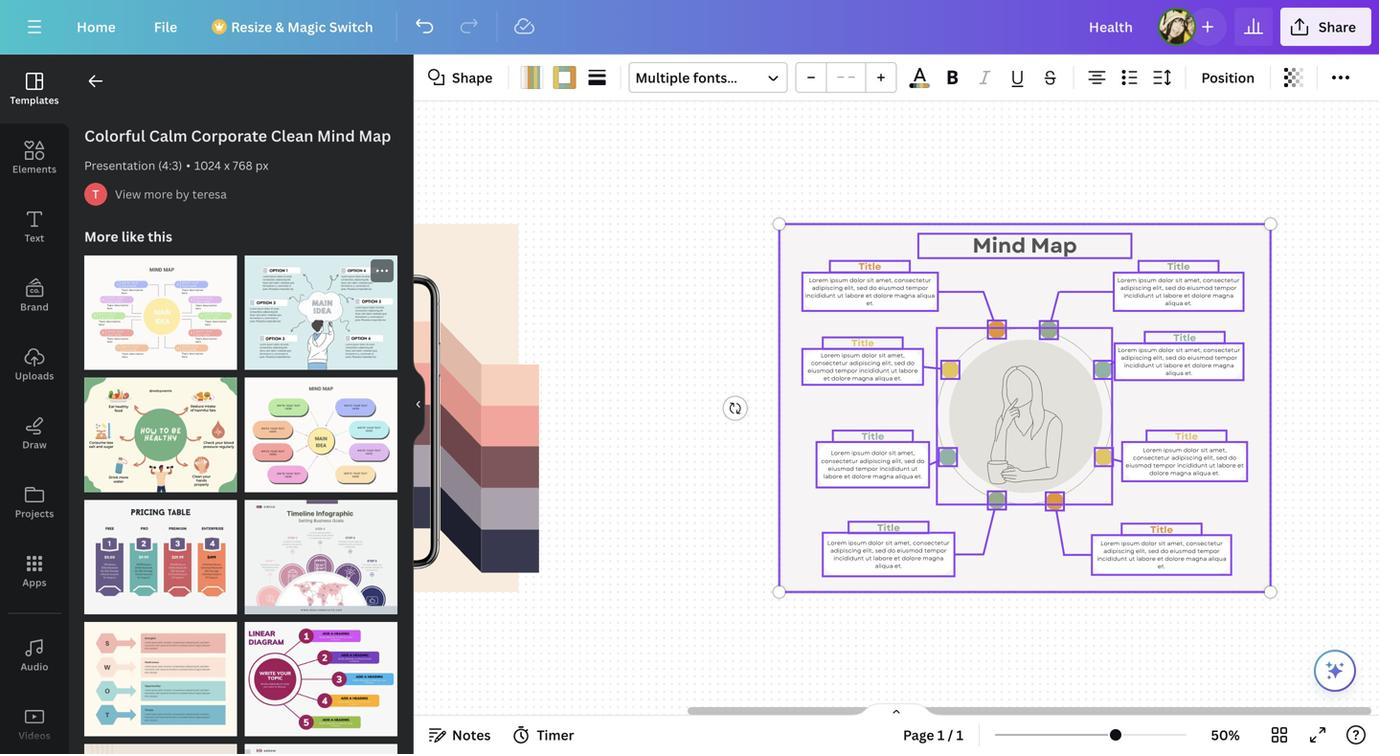 Task type: vqa. For each thing, say whether or not it's contained in the screenshot.
#e6c451, #89b3a5, #8fad80, #e7922c icon
yes



Task type: locate. For each thing, give the bounding box(es) containing it.
show pages image
[[851, 703, 942, 718]]

file button
[[139, 8, 193, 46]]

#f6f4f5, #e4e1da, #e7922c, #8fad80, #e6c451, #89b3a5, #ffffff image
[[521, 66, 544, 89], [521, 66, 544, 89]]

file
[[154, 18, 177, 36]]

mind map
[[888, 231, 993, 261]]

multiple fonts…
[[635, 68, 737, 87]]

#e6c451, #89b3a5, #8fad80, #e7922c image
[[553, 66, 576, 89], [553, 66, 576, 89]]

home
[[77, 18, 116, 36]]

more like this
[[84, 227, 172, 246]]

0 vertical spatial mind
[[317, 125, 355, 146]]

1024
[[194, 158, 221, 173]]

#000000, #545454, #89b3a5, #e6c451, #e7922c, #8fad80 image
[[910, 84, 930, 88], [910, 84, 930, 88]]

resize & magic switch button
[[200, 8, 389, 46]]

2 1 from the left
[[957, 726, 964, 745]]

grey simple modern arrow step infographic chart graph image
[[245, 745, 397, 755]]

professional multicolor concept map graphic image
[[84, 256, 237, 370]]

home link
[[61, 8, 131, 46]]

swot analysis graph image
[[84, 622, 237, 737]]

notes button
[[421, 720, 498, 751]]

teresa image
[[84, 183, 107, 206]]

purple & white pricing table comparison chart group
[[84, 489, 237, 615]]

x
[[224, 158, 230, 173]]

mind
[[317, 125, 355, 146], [888, 231, 942, 261]]

page 1 / 1
[[903, 726, 964, 745]]

position button
[[1194, 62, 1263, 93]]

professional multicolor concept map graph group
[[245, 366, 397, 493]]

1 right /
[[957, 726, 964, 745]]

soft brown minimal hr functional organizational graph group
[[84, 733, 237, 755]]

colorful calm corporate clean mind map
[[84, 125, 391, 146]]

brand button
[[0, 261, 69, 330]]

soft brown minimal hr functional organizational graph image
[[84, 745, 237, 755]]

green brown playful illustration healthy lifestyle guide graph group
[[84, 366, 237, 493]]

0 vertical spatial map
[[359, 125, 391, 146]]

switch
[[329, 18, 373, 36]]

presentation (4:3)
[[84, 158, 182, 173]]

map
[[359, 125, 391, 146], [946, 231, 993, 261]]

1
[[938, 726, 945, 745], [957, 726, 964, 745]]

grey simple modern timeline infographic chart graph image
[[245, 500, 397, 615]]

audio button
[[0, 622, 69, 691]]

hide image
[[413, 359, 425, 451]]

title
[[774, 260, 797, 274], [1083, 260, 1106, 274], [1089, 331, 1112, 345], [767, 337, 790, 350], [777, 430, 800, 444], [1091, 430, 1114, 444], [1066, 523, 1089, 537]]

videos
[[18, 730, 51, 743]]

1 left /
[[938, 726, 945, 745]]

blue creative mind map graph image
[[245, 256, 397, 370]]

group
[[795, 62, 897, 93]]

multiple fonts… button
[[629, 62, 788, 93]]

page
[[903, 726, 934, 745]]

0 horizontal spatial mind
[[317, 125, 355, 146]]

audio
[[21, 661, 48, 674]]

1024 x 768 px
[[194, 158, 269, 173]]

1 horizontal spatial map
[[946, 231, 993, 261]]

view more by teresa button
[[115, 185, 227, 204]]

projects
[[15, 508, 54, 521]]

by
[[176, 186, 189, 202]]

brand
[[20, 301, 49, 314]]

colorful minimalist linear steps circular diagram group
[[245, 611, 397, 737]]

uploads button
[[0, 330, 69, 399]]

magic
[[287, 18, 326, 36]]

Design title text field
[[1074, 8, 1150, 46]]

text button
[[0, 193, 69, 261]]

1 horizontal spatial 1
[[957, 726, 964, 745]]

text
[[25, 232, 44, 245]]

1 vertical spatial map
[[946, 231, 993, 261]]

1 horizontal spatial mind
[[888, 231, 942, 261]]

share
[[1319, 18, 1356, 36]]

&
[[275, 18, 284, 36]]

resize
[[231, 18, 272, 36]]

0 horizontal spatial 1
[[938, 726, 945, 745]]

professional multicolor concept map graphic group
[[84, 244, 237, 370]]

/
[[948, 726, 953, 745]]

clean
[[271, 125, 313, 146]]

presentation
[[84, 158, 155, 173]]

corporate
[[191, 125, 267, 146]]

shape button
[[421, 62, 500, 93]]

768
[[233, 158, 253, 173]]

share button
[[1280, 8, 1372, 46]]



Task type: describe. For each thing, give the bounding box(es) containing it.
resize & magic switch
[[231, 18, 373, 36]]

1 1 from the left
[[938, 726, 945, 745]]

1 vertical spatial mind
[[888, 231, 942, 261]]

elements button
[[0, 124, 69, 193]]

timer
[[537, 726, 574, 745]]

teresa
[[192, 186, 227, 202]]

purple & white pricing table comparison chart image
[[84, 500, 237, 615]]

more
[[84, 227, 118, 246]]

view more by teresa
[[115, 186, 227, 202]]

fonts…
[[693, 68, 737, 87]]

shape
[[452, 68, 493, 87]]

teresa element
[[84, 183, 107, 206]]

position
[[1202, 68, 1255, 87]]

calm
[[149, 125, 187, 146]]

grey simple modern arrow step infographic chart graph group
[[245, 733, 397, 755]]

(4:3)
[[158, 158, 182, 173]]

elements
[[12, 163, 57, 176]]

templates button
[[0, 55, 69, 124]]

more
[[144, 186, 173, 202]]

colorful minimalist linear steps circular diagram image
[[245, 622, 397, 737]]

videos button
[[0, 691, 69, 755]]

main menu bar
[[0, 0, 1379, 55]]

canva assistant image
[[1324, 660, 1347, 683]]

professional multicolor concept map graph image
[[245, 378, 397, 493]]

this
[[148, 227, 172, 246]]

uploads
[[15, 370, 54, 383]]

side panel tab list
[[0, 55, 69, 755]]

apps
[[22, 577, 47, 590]]

view
[[115, 186, 141, 202]]

apps button
[[0, 537, 69, 606]]

50%
[[1211, 726, 1240, 745]]

50% button
[[1194, 720, 1257, 751]]

0 horizontal spatial map
[[359, 125, 391, 146]]

– – number field
[[833, 67, 860, 89]]

notes
[[452, 726, 491, 745]]

px
[[255, 158, 269, 173]]

like
[[122, 227, 145, 246]]

grey simple modern timeline infographic chart graph group
[[245, 489, 397, 615]]

draw button
[[0, 399, 69, 468]]

blue creative mind map graph group
[[245, 256, 397, 370]]

multiple
[[635, 68, 690, 87]]

green brown playful illustration healthy lifestyle guide graph image
[[84, 378, 237, 493]]

draw
[[22, 439, 47, 452]]

timer button
[[506, 720, 582, 751]]

templates
[[10, 94, 59, 107]]

colorful
[[84, 125, 145, 146]]

swot analysis graph group
[[84, 611, 237, 737]]

projects button
[[0, 468, 69, 537]]



